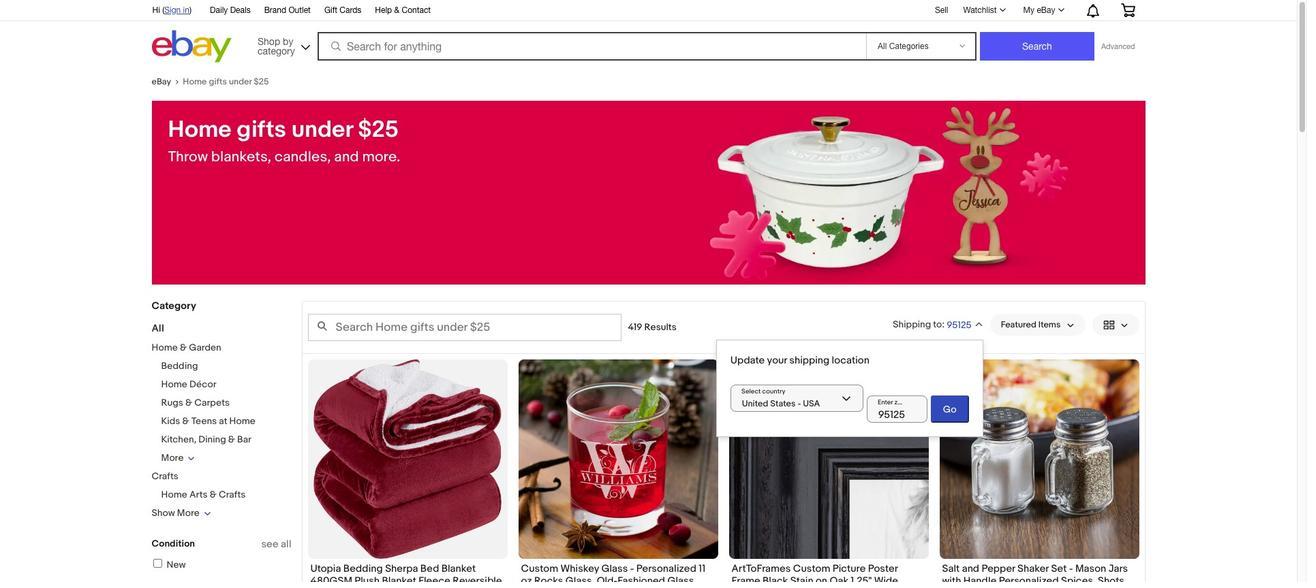 Task type: vqa. For each thing, say whether or not it's contained in the screenshot.
Scan
no



Task type: locate. For each thing, give the bounding box(es) containing it.
sign
[[164, 5, 181, 15]]

0 vertical spatial crafts
[[152, 471, 178, 483]]

1 horizontal spatial glass
[[668, 575, 694, 583]]

1 vertical spatial ebay
[[152, 76, 171, 87]]

on
[[816, 575, 827, 583]]

gift
[[324, 5, 337, 15]]

crafts right arts
[[219, 489, 246, 501]]

0 vertical spatial ebay
[[1037, 5, 1055, 15]]

0 horizontal spatial crafts
[[152, 471, 178, 483]]

account navigation
[[145, 0, 1145, 21]]

custom inside custom whiskey glass - personalized 11 oz rocks glass, old-fashioned glass
[[521, 563, 558, 576]]

1 horizontal spatial custom
[[793, 563, 830, 576]]

1 vertical spatial and
[[962, 563, 979, 576]]

personalized inside "salt and pepper shaker set - mason jars with handle personalized spices, shots"
[[999, 575, 1059, 583]]

arttoframes custom picture poster frame black stain on oak 1.25" wide wood image
[[729, 360, 929, 560]]

more.
[[362, 149, 400, 166]]

category
[[152, 300, 196, 313]]

crafts
[[152, 471, 178, 483], [219, 489, 246, 501]]

under inside home gifts under $25 throw blankets, candles, and more.
[[291, 116, 353, 144]]

0 vertical spatial bedding
[[161, 361, 198, 372]]

under
[[229, 76, 252, 87], [291, 116, 353, 144]]

1 - from the left
[[630, 563, 634, 576]]

spices,
[[1061, 575, 1096, 583]]

bedding link
[[161, 361, 198, 372]]

outlet
[[289, 5, 311, 15]]

1 horizontal spatial and
[[962, 563, 979, 576]]

1 horizontal spatial bedding
[[343, 563, 383, 576]]

0 horizontal spatial gifts
[[209, 76, 227, 87]]

mason
[[1076, 563, 1106, 576]]

0 horizontal spatial custom
[[521, 563, 558, 576]]

gifts up blankets,
[[237, 116, 286, 144]]

custom whiskey glass - personalized 11 oz rocks glass, old-fashioned glass
[[521, 563, 706, 583]]

1 vertical spatial $25
[[358, 116, 399, 144]]

bedding inside bedding home décor rugs & carpets kids & teens at home kitchen, dining & bar
[[161, 361, 198, 372]]

None text field
[[730, 385, 863, 412]]

blanket right plush at left
[[382, 575, 416, 583]]

cards
[[340, 5, 361, 15]]

0 horizontal spatial blanket
[[382, 575, 416, 583]]

crafts home arts & crafts
[[152, 471, 246, 501]]

salt and pepper shaker set - mason jars with handle personalized spices, shots image
[[940, 360, 1139, 560]]

None text field
[[867, 396, 927, 423]]

more button
[[161, 453, 195, 464]]

0 vertical spatial under
[[229, 76, 252, 87]]

1 vertical spatial bedding
[[343, 563, 383, 576]]

new
[[167, 560, 186, 571]]

garden
[[189, 342, 221, 354]]

custom
[[521, 563, 558, 576], [793, 563, 830, 576]]

salt and pepper shaker set - mason jars with handle personalized spices, shots link
[[942, 563, 1137, 583]]

fleece
[[419, 575, 450, 583]]

kitchen,
[[161, 434, 196, 446]]

)
[[189, 5, 192, 15]]

ebay left home gifts under $25 at the left of the page
[[152, 76, 171, 87]]

oak
[[830, 575, 849, 583]]

1 horizontal spatial personalized
[[999, 575, 1059, 583]]

0 vertical spatial and
[[334, 149, 359, 166]]

your
[[767, 354, 787, 367]]

décor
[[189, 379, 216, 391]]

0 vertical spatial gifts
[[209, 76, 227, 87]]

- right old-
[[630, 563, 634, 576]]

home inside crafts home arts & crafts
[[161, 489, 187, 501]]

personalized inside custom whiskey glass - personalized 11 oz rocks glass, old-fashioned glass
[[636, 563, 696, 576]]

ebay inside account navigation
[[1037, 5, 1055, 15]]

1 horizontal spatial crafts
[[219, 489, 246, 501]]

more down arts
[[177, 508, 200, 519]]

more down kitchen,
[[161, 453, 184, 464]]

advanced link
[[1095, 33, 1142, 60]]

$25 inside home gifts under $25 throw blankets, candles, and more.
[[358, 116, 399, 144]]

0 horizontal spatial bedding
[[161, 361, 198, 372]]

shaker
[[1018, 563, 1049, 576]]

& right help
[[394, 5, 399, 15]]

1 vertical spatial more
[[177, 508, 200, 519]]

arttoframes custom picture poster frame black stain on oak 1.25" wid link
[[732, 563, 926, 583]]

1 custom from the left
[[521, 563, 558, 576]]

2 custom from the left
[[793, 563, 830, 576]]

0 horizontal spatial -
[[630, 563, 634, 576]]

home gifts under $25 main content
[[141, 66, 1156, 583]]

watchlist link
[[956, 2, 1012, 18]]

$25 for home gifts under $25
[[254, 76, 269, 87]]

1 horizontal spatial under
[[291, 116, 353, 144]]

0 horizontal spatial personalized
[[636, 563, 696, 576]]

gifts for home gifts under $25
[[209, 76, 227, 87]]

shots
[[1098, 575, 1125, 583]]

utopia bedding sherpa bed blanket 480gsm plush blanket fleece reversibl link
[[310, 563, 505, 583]]

1 horizontal spatial -
[[1069, 563, 1073, 576]]

and inside "salt and pepper shaker set - mason jars with handle personalized spices, shots"
[[962, 563, 979, 576]]

bedding home décor rugs & carpets kids & teens at home kitchen, dining & bar
[[161, 361, 256, 446]]

crafts down more button in the left bottom of the page
[[152, 471, 178, 483]]

& right arts
[[210, 489, 217, 501]]

1 horizontal spatial $25
[[358, 116, 399, 144]]

& up bedding link
[[180, 342, 187, 354]]

- right set
[[1069, 563, 1073, 576]]

gifts inside home gifts under $25 throw blankets, candles, and more.
[[237, 116, 286, 144]]

under for home gifts under $25 throw blankets, candles, and more.
[[291, 116, 353, 144]]

bedding
[[161, 361, 198, 372], [343, 563, 383, 576]]

0 horizontal spatial ebay
[[152, 76, 171, 87]]

contact
[[402, 5, 431, 15]]

blanket right 'bed'
[[441, 563, 476, 576]]

condition
[[152, 538, 195, 550]]

help & contact
[[375, 5, 431, 15]]

1 horizontal spatial ebay
[[1037, 5, 1055, 15]]

1 vertical spatial crafts
[[219, 489, 246, 501]]

1.25"
[[851, 575, 872, 583]]

utopia bedding sherpa bed blanket 480gsm plush blanket fleece reversible blanket image
[[313, 360, 502, 560]]

show more
[[152, 508, 200, 519]]

new link
[[151, 560, 186, 571]]

-
[[630, 563, 634, 576], [1069, 563, 1073, 576]]

oz
[[521, 575, 532, 583]]

watchlist
[[963, 5, 997, 15]]

& left bar
[[228, 434, 235, 446]]

and right "salt" at right bottom
[[962, 563, 979, 576]]

0 horizontal spatial $25
[[254, 76, 269, 87]]

&
[[394, 5, 399, 15], [180, 342, 187, 354], [185, 397, 192, 409], [182, 416, 189, 427], [228, 434, 235, 446], [210, 489, 217, 501]]

None submit
[[980, 32, 1095, 61], [931, 396, 969, 423], [980, 32, 1095, 61], [931, 396, 969, 423]]

see
[[261, 538, 279, 551]]

- inside "salt and pepper shaker set - mason jars with handle personalized spices, shots"
[[1069, 563, 1073, 576]]

$25 up "more."
[[358, 116, 399, 144]]

stain
[[790, 575, 814, 583]]

11
[[699, 563, 706, 576]]

all
[[281, 538, 291, 551]]

bedding down 'home & garden' link
[[161, 361, 198, 372]]

glass left 11
[[668, 575, 694, 583]]

bedding right utopia
[[343, 563, 383, 576]]

banner containing sell
[[145, 0, 1145, 66]]

0 vertical spatial $25
[[254, 76, 269, 87]]

(
[[162, 5, 164, 15]]

$25 for home gifts under $25 throw blankets, candles, and more.
[[358, 116, 399, 144]]

update
[[730, 354, 765, 367]]

$25
[[254, 76, 269, 87], [358, 116, 399, 144]]

gifts right ebay link
[[209, 76, 227, 87]]

see all
[[261, 538, 291, 551]]

and left "more."
[[334, 149, 359, 166]]

1 horizontal spatial gifts
[[237, 116, 286, 144]]

1 vertical spatial gifts
[[237, 116, 286, 144]]

1 vertical spatial under
[[291, 116, 353, 144]]

custom inside arttoframes custom picture poster frame black stain on oak 1.25" wid
[[793, 563, 830, 576]]

$25 up home gifts under $25 throw blankets, candles, and more.
[[254, 76, 269, 87]]

salt
[[942, 563, 960, 576]]

handle
[[964, 575, 997, 583]]

banner
[[145, 0, 1145, 66]]

2 - from the left
[[1069, 563, 1073, 576]]

salt and pepper shaker set - mason jars with handle personalized spices, shots
[[942, 563, 1128, 583]]

glass right whiskey
[[601, 563, 628, 576]]

results
[[644, 322, 677, 333]]

under for home gifts under $25
[[229, 76, 252, 87]]

daily deals
[[210, 5, 251, 15]]

plush
[[355, 575, 380, 583]]

ebay right my
[[1037, 5, 1055, 15]]

0 horizontal spatial and
[[334, 149, 359, 166]]

gifts
[[209, 76, 227, 87], [237, 116, 286, 144]]

0 horizontal spatial under
[[229, 76, 252, 87]]



Task type: describe. For each thing, give the bounding box(es) containing it.
bed
[[420, 563, 439, 576]]

your shopping cart image
[[1120, 3, 1136, 17]]

0 horizontal spatial glass
[[601, 563, 628, 576]]

home inside home gifts under $25 throw blankets, candles, and more.
[[168, 116, 232, 144]]

see all button
[[261, 538, 291, 551]]

rugs
[[161, 397, 183, 409]]

my
[[1023, 5, 1035, 15]]

gift cards link
[[324, 3, 361, 18]]

bedding inside utopia bedding sherpa bed blanket 480gsm plush blanket fleece reversibl
[[343, 563, 383, 576]]

bar
[[237, 434, 251, 446]]

ebay inside home gifts under $25 main content
[[152, 76, 171, 87]]

rugs & carpets link
[[161, 397, 230, 409]]

& inside crafts home arts & crafts
[[210, 489, 217, 501]]

candles,
[[275, 149, 331, 166]]

throw
[[168, 149, 208, 166]]

frame
[[732, 575, 760, 583]]

my ebay
[[1023, 5, 1055, 15]]

deals
[[230, 5, 251, 15]]

0 vertical spatial more
[[161, 453, 184, 464]]

home décor link
[[161, 379, 216, 391]]

kids & teens at home link
[[161, 416, 256, 427]]

& inside help & contact link
[[394, 5, 399, 15]]

teens
[[191, 416, 217, 427]]

location
[[832, 354, 870, 367]]

rocks
[[534, 575, 563, 583]]

utopia bedding sherpa bed blanket 480gsm plush blanket fleece reversibl
[[310, 563, 502, 583]]

help & contact link
[[375, 3, 431, 18]]

utopia
[[310, 563, 341, 576]]

brand outlet
[[264, 5, 311, 15]]

fashioned
[[618, 575, 665, 583]]

dining
[[199, 434, 226, 446]]

home gifts under $25 throw blankets, candles, and more.
[[168, 116, 400, 166]]

kitchen, dining & bar link
[[161, 434, 251, 446]]

arts
[[189, 489, 208, 501]]

419 results
[[628, 322, 677, 333]]

none text field inside home gifts under $25 main content
[[730, 385, 863, 412]]

brand outlet link
[[264, 3, 311, 18]]

picture
[[833, 563, 866, 576]]

home arts & crafts link
[[161, 489, 246, 501]]

none text field inside home gifts under $25 main content
[[867, 396, 927, 423]]

black
[[763, 575, 788, 583]]

pepper
[[982, 563, 1015, 576]]

sell link
[[929, 5, 955, 15]]

shipping
[[789, 354, 830, 367]]

gifts for home gifts under $25 throw blankets, candles, and more.
[[237, 116, 286, 144]]

update your shipping location
[[730, 354, 870, 367]]

advanced
[[1101, 42, 1135, 50]]

brand
[[264, 5, 286, 15]]

home & garden link
[[152, 342, 221, 354]]

all
[[152, 322, 164, 335]]

jars
[[1109, 563, 1128, 576]]

hi ( sign in )
[[152, 5, 192, 15]]

gift cards
[[324, 5, 361, 15]]

show
[[152, 508, 175, 519]]

at
[[219, 416, 227, 427]]

sherpa
[[385, 563, 418, 576]]

arttoframes custom picture poster frame black stain on oak 1.25" wid
[[732, 563, 898, 583]]

419
[[628, 322, 642, 333]]

crafts link
[[152, 471, 178, 483]]

hi
[[152, 5, 160, 15]]

blankets,
[[211, 149, 271, 166]]

whiskey
[[561, 563, 599, 576]]

custom whiskey glass - personalized 11 oz rocks glass, old-fashioned glass image
[[518, 360, 718, 560]]

- inside custom whiskey glass - personalized 11 oz rocks glass, old-fashioned glass
[[630, 563, 634, 576]]

New checkbox
[[153, 560, 162, 568]]

& right kids
[[182, 416, 189, 427]]

with
[[942, 575, 961, 583]]

kids
[[161, 416, 180, 427]]

sign in link
[[164, 5, 189, 15]]

sell
[[935, 5, 948, 15]]

home gifts under $25
[[183, 76, 269, 87]]

set
[[1051, 563, 1067, 576]]

home & garden
[[152, 342, 221, 354]]

& right the rugs
[[185, 397, 192, 409]]

daily deals link
[[210, 3, 251, 18]]

and inside home gifts under $25 throw blankets, candles, and more.
[[334, 149, 359, 166]]

daily
[[210, 5, 228, 15]]

old-
[[597, 575, 618, 583]]

1 horizontal spatial blanket
[[441, 563, 476, 576]]

in
[[183, 5, 189, 15]]

show more button
[[152, 508, 211, 519]]

arttoframes
[[732, 563, 791, 576]]

carpets
[[194, 397, 230, 409]]

poster
[[868, 563, 898, 576]]

custom whiskey glass - personalized 11 oz rocks glass, old-fashioned glass link
[[521, 563, 715, 583]]



